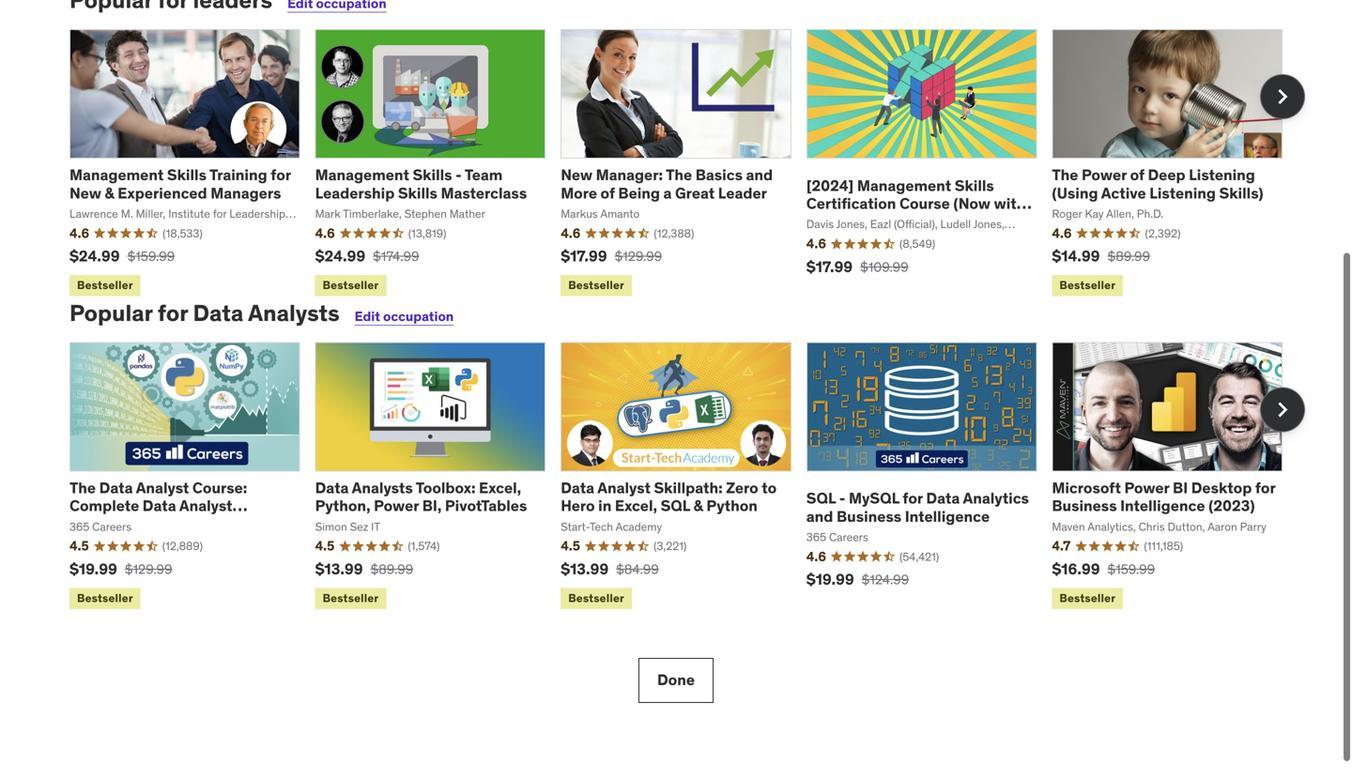 Task type: describe. For each thing, give the bounding box(es) containing it.
- inside sql - mysql for data analytics and business intelligence
[[839, 489, 846, 508]]

skills)
[[1220, 183, 1264, 203]]

hero
[[561, 497, 595, 516]]

& inside management skills training for new & experienced managers
[[105, 183, 114, 203]]

sql - mysql for data analytics and business intelligence link
[[807, 489, 1029, 526]]

business inside sql - mysql for data analytics and business intelligence
[[837, 507, 902, 526]]

excel, inside data analyst skillpath: zero to hero in excel, sql & python
[[615, 497, 657, 516]]

excel, inside data analysts toolbox: excel, python, power bi, pivottables
[[479, 478, 521, 498]]

management for &
[[70, 165, 164, 185]]

python,
[[315, 497, 371, 516]]

management for skills
[[315, 165, 409, 185]]

for inside microsoft power bi desktop for business intelligence (2023)
[[1256, 478, 1276, 498]]

listening right deep
[[1189, 165, 1256, 185]]

microsoft power bi desktop for business intelligence (2023)
[[1052, 478, 1276, 516]]

sql - mysql for data analytics and business intelligence
[[807, 489, 1029, 526]]

and inside new manager: the basics and more of being a great leader
[[746, 165, 773, 185]]

microsoft
[[1052, 478, 1121, 498]]

analytics
[[963, 489, 1029, 508]]

active
[[1101, 183, 1146, 203]]

intelligence inside microsoft power bi desktop for business intelligence (2023)
[[1121, 497, 1206, 516]]

for right popular
[[158, 299, 188, 327]]

for inside management skills training for new & experienced managers
[[271, 165, 291, 185]]

next image for microsoft power bi desktop for business intelligence (2023)
[[1268, 395, 1298, 425]]

basics
[[696, 165, 743, 185]]

skills right leadership
[[398, 183, 438, 203]]

data inside data analyst skillpath: zero to hero in excel, sql & python
[[561, 478, 595, 498]]

(now
[[954, 194, 991, 213]]

mysql
[[849, 489, 900, 508]]

a
[[664, 183, 672, 203]]

management skills training for new & experienced managers link
[[70, 165, 291, 203]]

and inside sql - mysql for data analytics and business intelligence
[[807, 507, 833, 526]]

in
[[598, 497, 612, 516]]

bi,
[[422, 497, 442, 516]]

skills left team
[[413, 165, 452, 185]]

deep
[[1148, 165, 1186, 185]]

leader
[[718, 183, 767, 203]]

masterclass
[[441, 183, 527, 203]]

(2023)
[[1209, 497, 1255, 516]]

[2024] management skills certification course (now with ai!) link
[[807, 176, 1032, 231]]

of inside the power of deep listening (using active listening skills)
[[1130, 165, 1145, 185]]

listening left skills)
[[1150, 183, 1216, 203]]

course:
[[192, 478, 247, 498]]

management inside [2024] management skills certification course (now with ai!)
[[857, 176, 952, 195]]

sql inside sql - mysql for data analytics and business intelligence
[[807, 489, 836, 508]]

edit occupation button
[[355, 308, 454, 325]]

bootcamp
[[70, 515, 144, 534]]

the for the power of deep listening (using active listening skills)
[[1052, 165, 1079, 185]]

analysts inside data analysts toolbox: excel, python, power bi, pivottables
[[352, 478, 413, 498]]

zero
[[726, 478, 759, 498]]

& inside data analyst skillpath: zero to hero in excel, sql & python
[[694, 497, 703, 516]]

business inside microsoft power bi desktop for business intelligence (2023)
[[1052, 497, 1117, 516]]

management skills - team leadership skills masterclass link
[[315, 165, 527, 203]]

more
[[561, 183, 597, 203]]

[2024]
[[807, 176, 854, 195]]



Task type: vqa. For each thing, say whether or not it's contained in the screenshot.
Udemy
no



Task type: locate. For each thing, give the bounding box(es) containing it.
for inside sql - mysql for data analytics and business intelligence
[[903, 489, 923, 508]]

1 horizontal spatial management
[[315, 165, 409, 185]]

-
[[456, 165, 462, 185], [839, 489, 846, 508]]

business
[[1052, 497, 1117, 516], [837, 507, 902, 526]]

intelligence
[[1121, 497, 1206, 516], [905, 507, 990, 526]]

of left deep
[[1130, 165, 1145, 185]]

1 horizontal spatial of
[[1130, 165, 1145, 185]]

skills left the training
[[167, 165, 207, 185]]

excel, right toolbox:
[[479, 478, 521, 498]]

new manager: the basics and more of being a great leader
[[561, 165, 773, 203]]

new
[[561, 165, 593, 185], [70, 183, 101, 203]]

power for active
[[1082, 165, 1127, 185]]

new inside new manager: the basics and more of being a great leader
[[561, 165, 593, 185]]

data inside sql - mysql for data analytics and business intelligence
[[926, 489, 960, 508]]

with
[[994, 194, 1026, 213]]

& left experienced on the left top
[[105, 183, 114, 203]]

sql
[[807, 489, 836, 508], [661, 497, 690, 516]]

0 vertical spatial &
[[105, 183, 114, 203]]

occupation
[[383, 308, 454, 325]]

1 next image from the top
[[1268, 82, 1298, 112]]

skills inside [2024] management skills certification course (now with ai!)
[[955, 176, 994, 195]]

data analysts toolbox: excel, python, power bi, pivottables link
[[315, 478, 527, 516]]

of inside new manager: the basics and more of being a great leader
[[601, 183, 615, 203]]

of
[[1130, 165, 1145, 185], [601, 183, 615, 203]]

&
[[105, 183, 114, 203], [694, 497, 703, 516]]

2 next image from the top
[[1268, 395, 1298, 425]]

2 horizontal spatial the
[[1052, 165, 1079, 185]]

the inside new manager: the basics and more of being a great leader
[[666, 165, 692, 185]]

data analyst skillpath: zero to hero in excel, sql & python link
[[561, 478, 777, 516]]

management inside management skills training for new & experienced managers
[[70, 165, 164, 185]]

1 horizontal spatial sql
[[807, 489, 836, 508]]

for
[[271, 165, 291, 185], [158, 299, 188, 327], [1256, 478, 1276, 498], [903, 489, 923, 508]]

analysts left bi,
[[352, 478, 413, 498]]

carousel element containing the data analyst course: complete data analyst bootcamp
[[70, 342, 1306, 613]]

0 vertical spatial and
[[746, 165, 773, 185]]

1 horizontal spatial the
[[666, 165, 692, 185]]

the power of deep listening (using active listening skills) link
[[1052, 165, 1264, 203]]

management skills training for new & experienced managers
[[70, 165, 291, 203]]

power left deep
[[1082, 165, 1127, 185]]

0 horizontal spatial and
[[746, 165, 773, 185]]

training
[[209, 165, 267, 185]]

the left basics
[[666, 165, 692, 185]]

intelligence left (2023)
[[1121, 497, 1206, 516]]

microsoft power bi desktop for business intelligence (2023) link
[[1052, 478, 1276, 516]]

1 vertical spatial &
[[694, 497, 703, 516]]

& left python at the right bottom of the page
[[694, 497, 703, 516]]

power inside data analysts toolbox: excel, python, power bi, pivottables
[[374, 497, 419, 516]]

1 horizontal spatial &
[[694, 497, 703, 516]]

popular for data analysts
[[70, 299, 340, 327]]

power left bi
[[1125, 478, 1170, 498]]

team
[[465, 165, 503, 185]]

next image
[[1268, 82, 1298, 112], [1268, 395, 1298, 425]]

for right (2023)
[[1256, 478, 1276, 498]]

1 vertical spatial carousel element
[[70, 342, 1306, 613]]

1 horizontal spatial and
[[807, 507, 833, 526]]

sql inside data analyst skillpath: zero to hero in excel, sql & python
[[661, 497, 690, 516]]

- left team
[[456, 165, 462, 185]]

bi
[[1173, 478, 1188, 498]]

new left manager: at the top of page
[[561, 165, 593, 185]]

manager:
[[596, 165, 663, 185]]

the up bootcamp
[[70, 478, 96, 498]]

listening
[[1189, 165, 1256, 185], [1150, 183, 1216, 203]]

analyst
[[136, 478, 189, 498], [598, 478, 651, 498], [179, 497, 232, 516]]

0 horizontal spatial intelligence
[[905, 507, 990, 526]]

management
[[70, 165, 164, 185], [315, 165, 409, 185], [857, 176, 952, 195]]

popular
[[70, 299, 153, 327]]

0 horizontal spatial the
[[70, 478, 96, 498]]

new left experienced on the left top
[[70, 183, 101, 203]]

the data analyst course: complete data analyst bootcamp link
[[70, 478, 248, 534]]

and left mysql
[[807, 507, 833, 526]]

carousel element
[[70, 29, 1306, 300], [70, 342, 1306, 613]]

leadership
[[315, 183, 395, 203]]

experienced
[[118, 183, 207, 203]]

sql left python at the right bottom of the page
[[661, 497, 690, 516]]

and right basics
[[746, 165, 773, 185]]

1 horizontal spatial new
[[561, 165, 593, 185]]

0 horizontal spatial sql
[[661, 497, 690, 516]]

data
[[193, 299, 243, 327], [99, 478, 133, 498], [315, 478, 349, 498], [561, 478, 595, 498], [926, 489, 960, 508], [143, 497, 176, 516]]

analysts left edit
[[248, 299, 340, 327]]

analyst inside data analyst skillpath: zero to hero in excel, sql & python
[[598, 478, 651, 498]]

the data analyst course: complete data analyst bootcamp
[[70, 478, 247, 534]]

power for intelligence
[[1125, 478, 1170, 498]]

managers
[[211, 183, 281, 203]]

0 horizontal spatial of
[[601, 183, 615, 203]]

data analyst skillpath: zero to hero in excel, sql & python
[[561, 478, 777, 516]]

skills inside management skills training for new & experienced managers
[[167, 165, 207, 185]]

management skills - team leadership skills masterclass
[[315, 165, 527, 203]]

0 horizontal spatial analysts
[[248, 299, 340, 327]]

and
[[746, 165, 773, 185], [807, 507, 833, 526]]

1 horizontal spatial business
[[1052, 497, 1117, 516]]

1 horizontal spatial intelligence
[[1121, 497, 1206, 516]]

done
[[657, 671, 695, 690]]

python
[[707, 497, 758, 516]]

new inside management skills training for new & experienced managers
[[70, 183, 101, 203]]

power
[[1082, 165, 1127, 185], [1125, 478, 1170, 498], [374, 497, 419, 516]]

1 horizontal spatial excel,
[[615, 497, 657, 516]]

great
[[675, 183, 715, 203]]

the power of deep listening (using active listening skills)
[[1052, 165, 1264, 203]]

(using
[[1052, 183, 1098, 203]]

0 horizontal spatial management
[[70, 165, 164, 185]]

sql left mysql
[[807, 489, 836, 508]]

course
[[900, 194, 950, 213]]

1 vertical spatial next image
[[1268, 395, 1298, 425]]

1 horizontal spatial analysts
[[352, 478, 413, 498]]

excel, right in on the bottom left of page
[[615, 497, 657, 516]]

2 horizontal spatial management
[[857, 176, 952, 195]]

0 vertical spatial next image
[[1268, 82, 1298, 112]]

the left active
[[1052, 165, 1079, 185]]

excel,
[[479, 478, 521, 498], [615, 497, 657, 516]]

the
[[666, 165, 692, 185], [1052, 165, 1079, 185], [70, 478, 96, 498]]

0 horizontal spatial excel,
[[479, 478, 521, 498]]

next image for the power of deep listening (using active listening skills)
[[1268, 82, 1298, 112]]

management inside management skills - team leadership skills masterclass
[[315, 165, 409, 185]]

done link
[[639, 658, 714, 703]]

being
[[618, 183, 660, 203]]

power left bi,
[[374, 497, 419, 516]]

1 vertical spatial and
[[807, 507, 833, 526]]

carousel element containing management skills training for new & experienced managers
[[70, 29, 1306, 300]]

for right the training
[[271, 165, 291, 185]]

the for the data analyst course: complete data analyst bootcamp
[[70, 478, 96, 498]]

ai!)
[[807, 212, 831, 231]]

- inside management skills - team leadership skills masterclass
[[456, 165, 462, 185]]

[2024] management skills certification course (now with ai!)
[[807, 176, 1026, 231]]

for right mysql
[[903, 489, 923, 508]]

0 vertical spatial carousel element
[[70, 29, 1306, 300]]

toolbox:
[[416, 478, 476, 498]]

desktop
[[1192, 478, 1252, 498]]

pivottables
[[445, 497, 527, 516]]

to
[[762, 478, 777, 498]]

certification
[[807, 194, 896, 213]]

edit
[[355, 308, 380, 325]]

1 horizontal spatial -
[[839, 489, 846, 508]]

the inside the data analyst course: complete data analyst bootcamp
[[70, 478, 96, 498]]

1 vertical spatial -
[[839, 489, 846, 508]]

1 carousel element from the top
[[70, 29, 1306, 300]]

0 horizontal spatial new
[[70, 183, 101, 203]]

complete
[[70, 497, 139, 516]]

intelligence right mysql
[[905, 507, 990, 526]]

0 vertical spatial -
[[456, 165, 462, 185]]

skillpath:
[[654, 478, 723, 498]]

0 horizontal spatial business
[[837, 507, 902, 526]]

data analysts toolbox: excel, python, power bi, pivottables
[[315, 478, 527, 516]]

new manager: the basics and more of being a great leader link
[[561, 165, 773, 203]]

data inside data analysts toolbox: excel, python, power bi, pivottables
[[315, 478, 349, 498]]

of right more
[[601, 183, 615, 203]]

the inside the power of deep listening (using active listening skills)
[[1052, 165, 1079, 185]]

skills right the course
[[955, 176, 994, 195]]

analysts
[[248, 299, 340, 327], [352, 478, 413, 498]]

intelligence inside sql - mysql for data analytics and business intelligence
[[905, 507, 990, 526]]

0 horizontal spatial -
[[456, 165, 462, 185]]

0 vertical spatial analysts
[[248, 299, 340, 327]]

1 vertical spatial analysts
[[352, 478, 413, 498]]

- left mysql
[[839, 489, 846, 508]]

2 carousel element from the top
[[70, 342, 1306, 613]]

skills
[[167, 165, 207, 185], [413, 165, 452, 185], [955, 176, 994, 195], [398, 183, 438, 203]]

edit occupation
[[355, 308, 454, 325]]

power inside the power of deep listening (using active listening skills)
[[1082, 165, 1127, 185]]

power inside microsoft power bi desktop for business intelligence (2023)
[[1125, 478, 1170, 498]]

0 horizontal spatial &
[[105, 183, 114, 203]]



